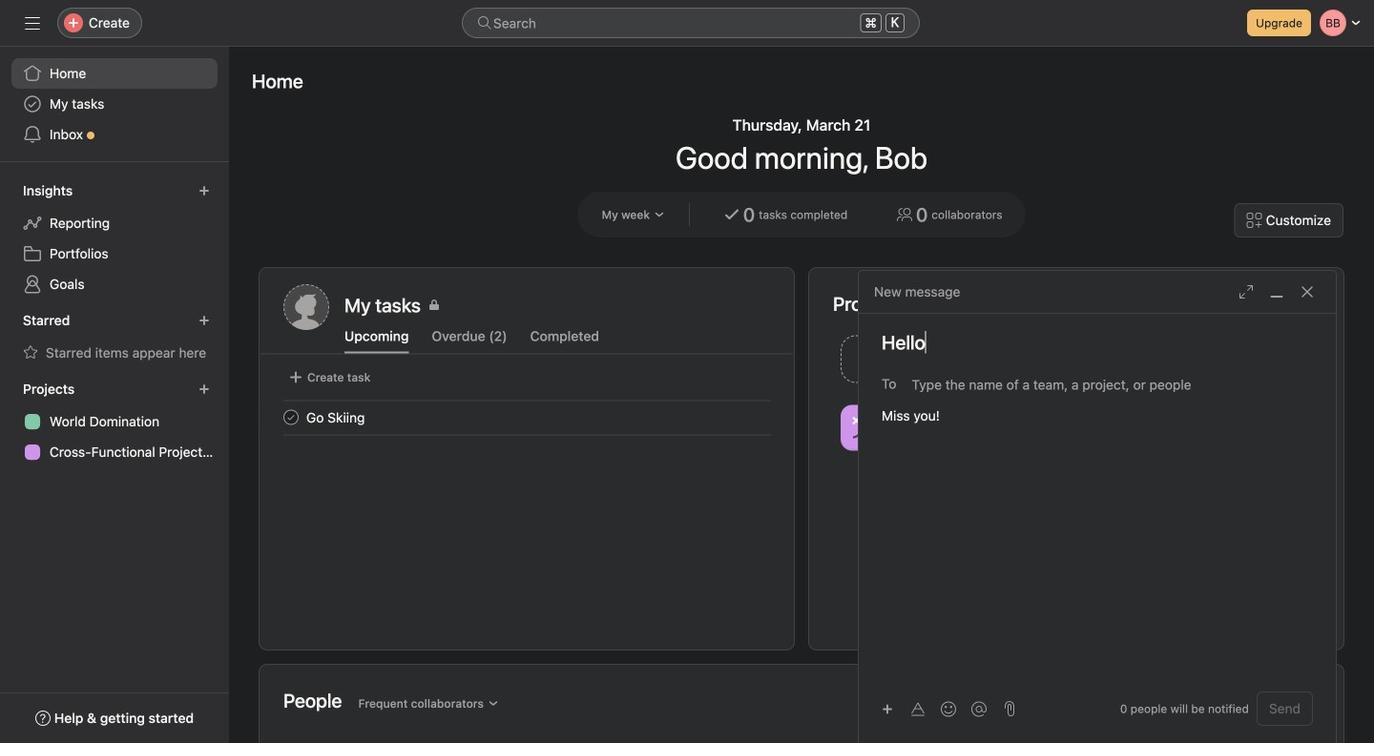 Task type: describe. For each thing, give the bounding box(es) containing it.
new insights image
[[199, 185, 210, 197]]

mark complete image
[[280, 406, 303, 429]]

at mention image
[[972, 702, 987, 717]]

add items to starred image
[[199, 315, 210, 326]]

1 vertical spatial list item
[[261, 400, 794, 435]]

hide sidebar image
[[25, 15, 40, 31]]

Search tasks, projects, and more text field
[[462, 8, 920, 38]]

1 horizontal spatial list item
[[833, 330, 1077, 388]]

close image
[[1300, 284, 1315, 300]]

expand popout to full screen image
[[1239, 284, 1254, 300]]



Task type: vqa. For each thing, say whether or not it's contained in the screenshot.
board icon
no



Task type: locate. For each thing, give the bounding box(es) containing it.
minimize image
[[1269, 284, 1285, 300]]

toolbar
[[874, 695, 996, 723]]

Mark complete checkbox
[[280, 406, 303, 429]]

projects element
[[0, 372, 229, 472]]

dialog
[[859, 271, 1336, 744]]

None field
[[462, 8, 920, 38]]

starred element
[[0, 304, 229, 372]]

Type the name of a team, a project, or people text field
[[912, 373, 1303, 396]]

insert an object image
[[882, 704, 893, 715]]

0 horizontal spatial list item
[[261, 400, 794, 435]]

new project or portfolio image
[[199, 384, 210, 395]]

insights element
[[0, 174, 229, 304]]

global element
[[0, 47, 229, 161]]

Add subject text field
[[859, 329, 1336, 356]]

list item
[[833, 330, 1077, 388], [261, 400, 794, 435]]

0 vertical spatial list item
[[833, 330, 1077, 388]]

add profile photo image
[[283, 284, 329, 330]]

line_and_symbols image
[[852, 417, 875, 440]]



